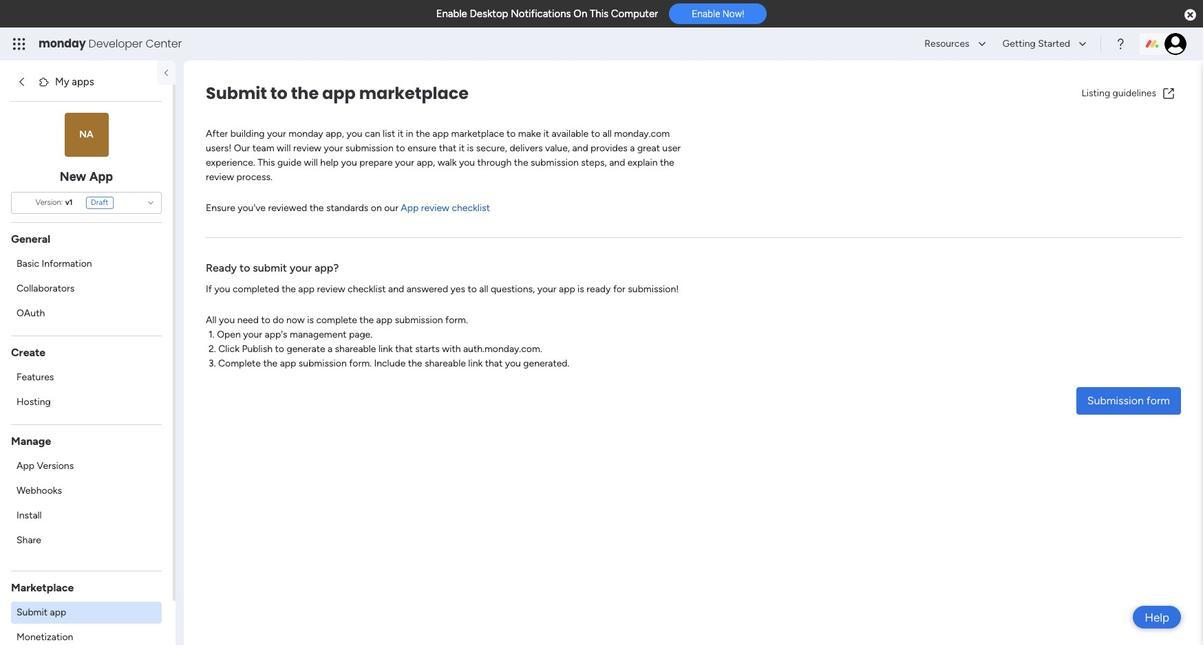 Task type: locate. For each thing, give the bounding box(es) containing it.
1 vertical spatial monday
[[289, 128, 323, 140]]

link
[[378, 343, 393, 355], [468, 358, 483, 370]]

developer
[[88, 36, 143, 52]]

0 horizontal spatial app
[[17, 460, 34, 472]]

enable for enable now!
[[692, 8, 720, 19]]

1 horizontal spatial a
[[630, 142, 635, 154]]

listing guidelines
[[1082, 87, 1156, 99]]

0 horizontal spatial that
[[395, 343, 413, 355]]

version
[[35, 198, 61, 207]]

questions,
[[491, 284, 535, 295]]

2 vertical spatial and
[[388, 284, 404, 295]]

1 horizontal spatial monday
[[289, 128, 323, 140]]

your
[[267, 128, 286, 140], [324, 142, 343, 154], [395, 157, 414, 169], [290, 262, 312, 275], [537, 284, 556, 295], [243, 329, 262, 341]]

computer
[[611, 8, 658, 20]]

if you completed the app review checklist and answered yes to all questions, your app is ready for submission!
[[206, 284, 679, 295]]

1 vertical spatial all
[[479, 284, 488, 295]]

submit inside submit app link
[[17, 607, 48, 618]]

user
[[662, 142, 681, 154]]

1 vertical spatial that
[[395, 343, 413, 355]]

app
[[89, 169, 113, 184], [401, 202, 419, 214], [17, 460, 34, 472]]

walk
[[438, 157, 457, 169]]

through
[[477, 157, 512, 169]]

to up team
[[270, 82, 287, 105]]

enable inside button
[[692, 8, 720, 19]]

all
[[603, 128, 612, 140], [479, 284, 488, 295]]

is
[[467, 142, 474, 154], [578, 284, 584, 295], [307, 315, 314, 326]]

collaborators link
[[11, 278, 162, 300]]

share
[[17, 534, 41, 546]]

1 vertical spatial checklist
[[348, 284, 386, 295]]

2 vertical spatial app
[[17, 460, 34, 472]]

you right if
[[214, 284, 230, 295]]

a inside the 'all you need to do now is complete the app submission form. open your app's management page. click publish to generate a shareable link that starts with auth.monday.com. complete the app submission form. include the shareable link that you generated.'
[[328, 343, 333, 355]]

to
[[270, 82, 287, 105], [507, 128, 516, 140], [591, 128, 600, 140], [396, 142, 405, 154], [240, 262, 250, 275], [468, 284, 477, 295], [261, 315, 270, 326], [275, 343, 284, 355]]

1 horizontal spatial shareable
[[425, 358, 466, 370]]

marketplace up secure,
[[451, 128, 504, 140]]

all right yes
[[479, 284, 488, 295]]

0 vertical spatial that
[[439, 142, 456, 154]]

your right questions,
[[537, 284, 556, 295]]

basic information link
[[11, 253, 162, 275]]

is inside after building your monday app, you can list it in the app marketplace to make it available to all monday.com users! our team will review your submission to ensure that it is secure, delivers value, and provides a great user experience. this guide will help you prepare your app, walk you through the submission steps, and explain the review process.
[[467, 142, 474, 154]]

1 vertical spatial submit
[[17, 607, 48, 618]]

ensure you've reviewed the standards on our app review checklist
[[206, 202, 490, 214]]

enable left desktop
[[436, 8, 467, 20]]

1 vertical spatial is
[[578, 284, 584, 295]]

monday developer center
[[39, 36, 182, 52]]

generate
[[287, 343, 325, 355]]

this down team
[[258, 157, 275, 169]]

1 horizontal spatial all
[[603, 128, 612, 140]]

that up include
[[395, 343, 413, 355]]

it
[[398, 128, 403, 140], [543, 128, 549, 140], [459, 142, 465, 154]]

your up team
[[267, 128, 286, 140]]

that
[[439, 142, 456, 154], [395, 343, 413, 355], [485, 358, 503, 370]]

with
[[442, 343, 461, 355]]

all you need to do now is complete the app submission form. open your app's management page. click publish to generate a shareable link that starts with auth.monday.com. complete the app submission form. include the shareable link that you generated.
[[206, 315, 570, 370]]

1 vertical spatial form.
[[349, 358, 372, 370]]

starts
[[415, 343, 440, 355]]

1 horizontal spatial submit
[[206, 82, 267, 105]]

standards
[[326, 202, 368, 214]]

a inside after building your monday app, you can list it in the app marketplace to make it available to all monday.com users! our team will review your submission to ensure that it is secure, delivers value, and provides a great user experience. this guide will help you prepare your app, walk you through the submission steps, and explain the review process.
[[630, 142, 635, 154]]

1 horizontal spatial is
[[467, 142, 474, 154]]

2 vertical spatial is
[[307, 315, 314, 326]]

is left secure,
[[467, 142, 474, 154]]

app, up help
[[326, 128, 344, 140]]

this right on
[[590, 8, 608, 20]]

1 vertical spatial marketplace
[[451, 128, 504, 140]]

is right "now"
[[307, 315, 314, 326]]

1 horizontal spatial checklist
[[452, 202, 490, 214]]

and left answered
[[388, 284, 404, 295]]

our
[[384, 202, 398, 214]]

submit up building
[[206, 82, 267, 105]]

it right the make
[[543, 128, 549, 140]]

listing
[[1082, 87, 1110, 99]]

link up include
[[378, 343, 393, 355]]

will left help
[[304, 157, 318, 169]]

your up publish
[[243, 329, 262, 341]]

0 horizontal spatial enable
[[436, 8, 467, 20]]

to right yes
[[468, 284, 477, 295]]

0 vertical spatial shareable
[[335, 343, 376, 355]]

experience.
[[206, 157, 255, 169]]

ready to submit your app?
[[206, 262, 339, 275]]

submission
[[345, 142, 394, 154], [531, 157, 579, 169], [395, 315, 443, 326], [299, 358, 347, 370]]

your down ensure
[[395, 157, 414, 169]]

delivers
[[510, 142, 543, 154]]

1 vertical spatial will
[[304, 157, 318, 169]]

v1
[[65, 198, 73, 207]]

ready
[[206, 262, 237, 275]]

app,
[[326, 128, 344, 140], [417, 157, 435, 169]]

select product image
[[12, 37, 26, 51]]

app up draft
[[89, 169, 113, 184]]

review right our
[[421, 202, 449, 214]]

0 vertical spatial monday
[[39, 36, 86, 52]]

kendall parks image
[[1165, 33, 1187, 55]]

monday up guide
[[289, 128, 323, 140]]

reviewed
[[268, 202, 307, 214]]

0 horizontal spatial is
[[307, 315, 314, 326]]

you
[[347, 128, 362, 140], [341, 157, 357, 169], [459, 157, 475, 169], [214, 284, 230, 295], [219, 315, 235, 326], [505, 358, 521, 370]]

0 vertical spatial a
[[630, 142, 635, 154]]

that up walk
[[439, 142, 456, 154]]

monetization
[[17, 631, 73, 643]]

0 vertical spatial all
[[603, 128, 612, 140]]

complete
[[316, 315, 357, 326]]

0 vertical spatial form.
[[445, 315, 468, 326]]

form. down page.
[[349, 358, 372, 370]]

you up open
[[219, 315, 235, 326]]

you down auth.monday.com.
[[505, 358, 521, 370]]

marketplace up in
[[359, 82, 469, 105]]

1 horizontal spatial link
[[468, 358, 483, 370]]

0 horizontal spatial will
[[277, 142, 291, 154]]

on
[[573, 8, 587, 20]]

monday up my
[[39, 36, 86, 52]]

versions
[[37, 460, 74, 472]]

0 horizontal spatial shareable
[[335, 343, 376, 355]]

enable left the now!
[[692, 8, 720, 19]]

1 vertical spatial this
[[258, 157, 275, 169]]

oauth link
[[11, 302, 162, 325]]

help
[[1145, 611, 1169, 625]]

started
[[1038, 38, 1070, 50]]

this inside after building your monday app, you can list it in the app marketplace to make it available to all monday.com users! our team will review your submission to ensure that it is secure, delivers value, and provides a great user experience. this guide will help you prepare your app, walk you through the submission steps, and explain the review process.
[[258, 157, 275, 169]]

app right our
[[401, 202, 419, 214]]

1 horizontal spatial that
[[439, 142, 456, 154]]

manage
[[11, 435, 51, 448]]

0 horizontal spatial checklist
[[348, 284, 386, 295]]

link down auth.monday.com.
[[468, 358, 483, 370]]

0 vertical spatial link
[[378, 343, 393, 355]]

to left the make
[[507, 128, 516, 140]]

will
[[277, 142, 291, 154], [304, 157, 318, 169]]

draft
[[91, 198, 108, 207]]

0 vertical spatial checklist
[[452, 202, 490, 214]]

0 vertical spatial app,
[[326, 128, 344, 140]]

0 horizontal spatial link
[[378, 343, 393, 355]]

checklist down through
[[452, 202, 490, 214]]

is inside the 'all you need to do now is complete the app submission form. open your app's management page. click publish to generate a shareable link that starts with auth.monday.com. complete the app submission form. include the shareable link that you generated.'
[[307, 315, 314, 326]]

auth.monday.com.
[[463, 343, 542, 355]]

shareable down with
[[425, 358, 466, 370]]

will up guide
[[277, 142, 291, 154]]

checklist
[[452, 202, 490, 214], [348, 284, 386, 295]]

1 horizontal spatial and
[[572, 142, 588, 154]]

desktop
[[470, 8, 508, 20]]

0 vertical spatial submit
[[206, 82, 267, 105]]

0 horizontal spatial submit
[[17, 607, 48, 618]]

app versions
[[17, 460, 74, 472]]

a down management
[[328, 343, 333, 355]]

submission up starts at the left of page
[[395, 315, 443, 326]]

1 vertical spatial link
[[468, 358, 483, 370]]

help image
[[1114, 37, 1127, 51]]

1 horizontal spatial enable
[[692, 8, 720, 19]]

all
[[206, 315, 217, 326]]

all inside after building your monday app, you can list it in the app marketplace to make it available to all monday.com users! our team will review your submission to ensure that it is secure, delivers value, and provides a great user experience. this guide will help you prepare your app, walk you through the submission steps, and explain the review process.
[[603, 128, 612, 140]]

webhooks link
[[11, 480, 162, 502]]

2 horizontal spatial is
[[578, 284, 584, 295]]

app down manage
[[17, 460, 34, 472]]

all up provides
[[603, 128, 612, 140]]

install link
[[11, 505, 162, 527]]

0 horizontal spatial form.
[[349, 358, 372, 370]]

is left the ready at top
[[578, 284, 584, 295]]

a left great at top
[[630, 142, 635, 154]]

0 horizontal spatial this
[[258, 157, 275, 169]]

new
[[60, 169, 86, 184]]

checklist up complete
[[348, 284, 386, 295]]

and down provides
[[609, 157, 625, 169]]

2 horizontal spatial and
[[609, 157, 625, 169]]

that inside after building your monday app, you can list it in the app marketplace to make it available to all monday.com users! our team will review your submission to ensure that it is secure, delivers value, and provides a great user experience. this guide will help you prepare your app, walk you through the submission steps, and explain the review process.
[[439, 142, 456, 154]]

version :
[[35, 198, 63, 207]]

0 vertical spatial is
[[467, 142, 474, 154]]

dapulse close image
[[1185, 8, 1196, 22]]

to up provides
[[591, 128, 600, 140]]

0 horizontal spatial all
[[479, 284, 488, 295]]

ensure
[[206, 202, 235, 214]]

2 horizontal spatial app
[[401, 202, 419, 214]]

0 horizontal spatial a
[[328, 343, 333, 355]]

hosting
[[17, 396, 51, 408]]

your left app?
[[290, 262, 312, 275]]

2 vertical spatial that
[[485, 358, 503, 370]]

1 vertical spatial shareable
[[425, 358, 466, 370]]

app, down ensure
[[417, 157, 435, 169]]

webhooks
[[17, 485, 62, 497]]

listing guidelines button
[[1076, 83, 1181, 105]]

that down auth.monday.com.
[[485, 358, 503, 370]]

features link
[[11, 366, 162, 389]]

shareable down page.
[[335, 343, 376, 355]]

my apps
[[55, 76, 94, 88]]

it left in
[[398, 128, 403, 140]]

0 vertical spatial marketplace
[[359, 82, 469, 105]]

1 horizontal spatial app,
[[417, 157, 435, 169]]

1 horizontal spatial app
[[89, 169, 113, 184]]

and down available
[[572, 142, 588, 154]]

1 horizontal spatial this
[[590, 8, 608, 20]]

submit down marketplace
[[17, 607, 48, 618]]

marketplace inside after building your monday app, you can list it in the app marketplace to make it available to all monday.com users! our team will review your submission to ensure that it is secure, delivers value, and provides a great user experience. this guide will help you prepare your app, walk you through the submission steps, and explain the review process.
[[451, 128, 504, 140]]

1 vertical spatial a
[[328, 343, 333, 355]]

great
[[637, 142, 660, 154]]

marketplace
[[359, 82, 469, 105], [451, 128, 504, 140]]

form. up with
[[445, 315, 468, 326]]

0 vertical spatial app
[[89, 169, 113, 184]]

review down the "experience." at the top left of the page
[[206, 171, 234, 183]]

form.
[[445, 315, 468, 326], [349, 358, 372, 370]]

1 vertical spatial and
[[609, 157, 625, 169]]

1 horizontal spatial form.
[[445, 315, 468, 326]]

it left secure,
[[459, 142, 465, 154]]

2 horizontal spatial it
[[543, 128, 549, 140]]



Task type: vqa. For each thing, say whether or not it's contained in the screenshot.
on
yes



Task type: describe. For each thing, give the bounding box(es) containing it.
resources
[[925, 38, 969, 50]]

app?
[[315, 262, 339, 275]]

you left can
[[347, 128, 362, 140]]

publish
[[242, 343, 273, 355]]

prepare
[[359, 157, 393, 169]]

basic information
[[17, 258, 92, 269]]

getting started
[[1003, 38, 1070, 50]]

0 horizontal spatial app,
[[326, 128, 344, 140]]

complete
[[218, 358, 261, 370]]

building
[[230, 128, 265, 140]]

help button
[[1133, 606, 1181, 629]]

make
[[518, 128, 541, 140]]

create
[[11, 346, 46, 359]]

answered
[[407, 284, 448, 295]]

1 vertical spatial app,
[[417, 157, 435, 169]]

can
[[365, 128, 380, 140]]

2 horizontal spatial that
[[485, 358, 503, 370]]

submission down the value,
[[531, 157, 579, 169]]

0 vertical spatial and
[[572, 142, 588, 154]]

0 horizontal spatial monday
[[39, 36, 86, 52]]

submit
[[253, 262, 287, 275]]

monday.com
[[614, 128, 670, 140]]

features
[[17, 371, 54, 383]]

getting
[[1003, 38, 1036, 50]]

basic
[[17, 258, 39, 269]]

now!
[[723, 8, 744, 19]]

resources button
[[916, 33, 991, 55]]

submission form
[[1087, 394, 1170, 407]]

share link
[[11, 530, 162, 552]]

app versions link
[[11, 455, 162, 477]]

review up guide
[[293, 142, 321, 154]]

available
[[552, 128, 589, 140]]

guide
[[277, 157, 301, 169]]

0 horizontal spatial it
[[398, 128, 403, 140]]

submit app link
[[11, 602, 162, 624]]

submit for submit to the app marketplace
[[206, 82, 267, 105]]

submission
[[1087, 394, 1144, 407]]

review down app?
[[317, 284, 345, 295]]

in
[[406, 128, 413, 140]]

submit for submit app
[[17, 607, 48, 618]]

0 vertical spatial this
[[590, 8, 608, 20]]

general
[[11, 232, 50, 245]]

1 horizontal spatial will
[[304, 157, 318, 169]]

provides
[[591, 142, 628, 154]]

0 horizontal spatial and
[[388, 284, 404, 295]]

include
[[374, 358, 406, 370]]

you right help
[[341, 157, 357, 169]]

submission down generate
[[299, 358, 347, 370]]

if
[[206, 284, 212, 295]]

to left do
[[261, 315, 270, 326]]

after building your monday app, you can list it in the app marketplace to make it available to all monday.com users! our team will review your submission to ensure that it is secure, delivers value, and provides a great user experience. this guide will help you prepare your app, walk you through the submission steps, and explain the review process.
[[206, 128, 681, 183]]

process.
[[236, 171, 272, 183]]

list
[[383, 128, 395, 140]]

marketplace
[[11, 581, 74, 594]]

new app
[[60, 169, 113, 184]]

to left ensure
[[396, 142, 405, 154]]

notifications
[[511, 8, 571, 20]]

your inside the 'all you need to do now is complete the app submission form. open your app's management page. click publish to generate a shareable link that starts with auth.monday.com. complete the app submission form. include the shareable link that you generated.'
[[243, 329, 262, 341]]

open
[[217, 329, 241, 341]]

app inside after building your monday app, you can list it in the app marketplace to make it available to all monday.com users! our team will review your submission to ensure that it is secure, delivers value, and provides a great user experience. this guide will help you prepare your app, walk you through the submission steps, and explain the review process.
[[432, 128, 449, 140]]

submission form button
[[1076, 387, 1181, 415]]

1 horizontal spatial it
[[459, 142, 465, 154]]

your up help
[[324, 142, 343, 154]]

hosting link
[[11, 391, 162, 413]]

value,
[[545, 142, 570, 154]]

management
[[290, 329, 347, 341]]

na
[[79, 129, 93, 140]]

apps
[[72, 76, 94, 88]]

ensure
[[407, 142, 437, 154]]

app's
[[265, 329, 287, 341]]

getting started button
[[994, 33, 1092, 55]]

generated.
[[523, 358, 570, 370]]

:
[[61, 198, 63, 207]]

form
[[1147, 394, 1170, 407]]

0 vertical spatial will
[[277, 142, 291, 154]]

monday inside after building your monday app, you can list it in the app marketplace to make it available to all monday.com users! our team will review your submission to ensure that it is secure, delivers value, and provides a great user experience. this guide will help you prepare your app, walk you through the submission steps, and explain the review process.
[[289, 128, 323, 140]]

do
[[273, 315, 284, 326]]

enable now! button
[[669, 4, 767, 24]]

oauth
[[17, 307, 45, 319]]

ready
[[587, 284, 611, 295]]

page.
[[349, 329, 372, 341]]

now
[[286, 315, 305, 326]]

our
[[234, 142, 250, 154]]

my
[[55, 76, 69, 88]]

you right walk
[[459, 157, 475, 169]]

team
[[252, 142, 274, 154]]

click
[[218, 343, 240, 355]]

to right ready
[[240, 262, 250, 275]]

submission down can
[[345, 142, 394, 154]]

1 vertical spatial app
[[401, 202, 419, 214]]

explain
[[628, 157, 658, 169]]

install
[[17, 510, 42, 521]]

yes
[[451, 284, 465, 295]]

submit to the app marketplace
[[206, 82, 469, 105]]

steps,
[[581, 157, 607, 169]]

enable for enable desktop notifications on this computer
[[436, 8, 467, 20]]

users!
[[206, 142, 232, 154]]

help
[[320, 157, 339, 169]]

collaborators
[[17, 283, 75, 294]]

submit app
[[17, 607, 66, 618]]

submission!
[[628, 284, 679, 295]]

completed
[[233, 284, 279, 295]]

enable desktop notifications on this computer
[[436, 8, 658, 20]]

enable now!
[[692, 8, 744, 19]]

to down app's
[[275, 343, 284, 355]]



